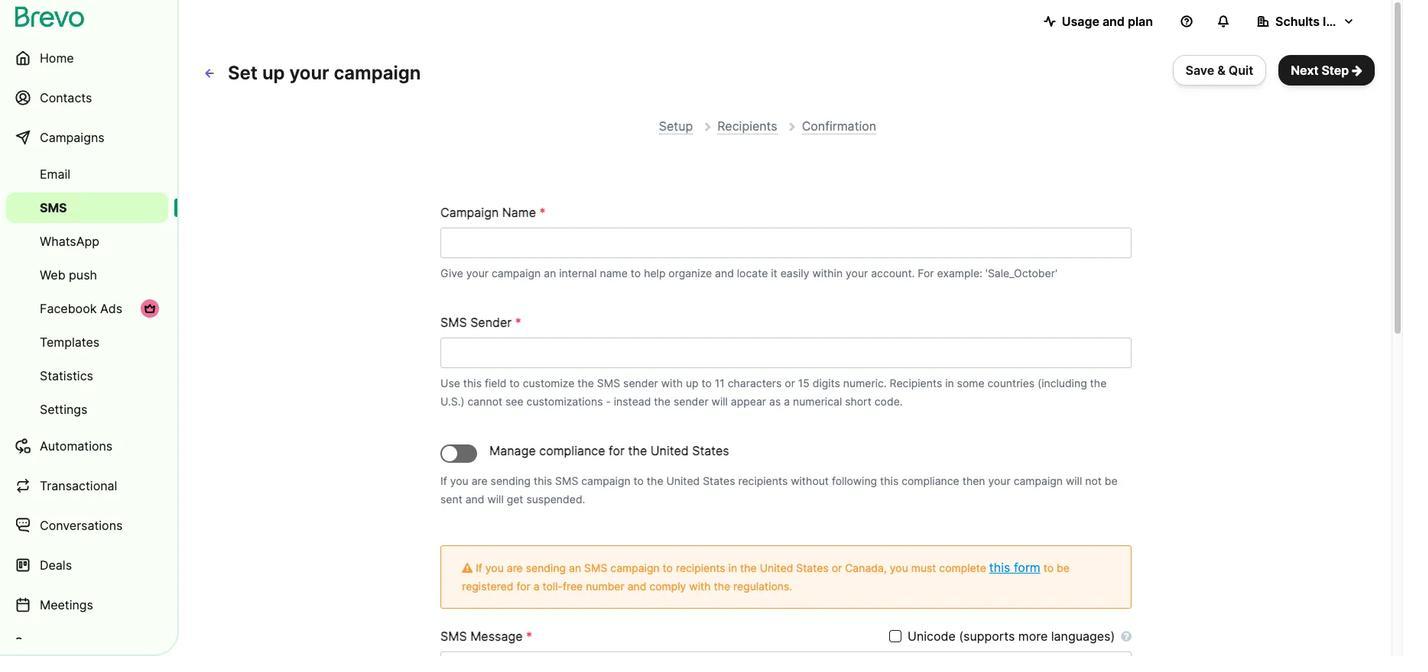 Task type: describe. For each thing, give the bounding box(es) containing it.
customizations
[[527, 395, 603, 408]]

15
[[798, 377, 810, 390]]

templates
[[40, 335, 100, 350]]

are for this
[[507, 562, 523, 575]]

(supports
[[959, 629, 1015, 645]]

next step button
[[1279, 55, 1375, 86]]

facebook ads
[[40, 301, 122, 317]]

set
[[228, 62, 258, 84]]

recipients inside use this field to customize the sms sender with up to 11 characters or 15 digits numeric. recipients in some countries (including the u.s.) cannot see customizations - instead the sender will appear as a numerical short code.
[[890, 377, 942, 390]]

next step
[[1291, 63, 1349, 78]]

conversations
[[40, 518, 123, 534]]

campaign inside if you are sending an sms campaign to recipients in the united states or canada, you must complete this form
[[610, 562, 660, 575]]

ads
[[100, 301, 122, 317]]

if for this
[[476, 562, 482, 575]]

arrow right image
[[1352, 64, 1363, 76]]

this inside alert
[[989, 560, 1010, 576]]

0 vertical spatial up
[[262, 62, 285, 84]]

toll-
[[542, 580, 563, 593]]

automations link
[[6, 428, 168, 465]]

web push link
[[6, 260, 168, 291]]

as
[[769, 395, 781, 408]]

with inside use this field to customize the sms sender with up to 11 characters or 15 digits numeric. recipients in some countries (including the u.s.) cannot see customizations - instead the sender will appear as a numerical short code.
[[661, 377, 683, 390]]

whatsapp
[[40, 234, 99, 249]]

regulations.
[[733, 580, 792, 593]]

meetings link
[[6, 587, 168, 624]]

set up your campaign
[[228, 62, 421, 84]]

short
[[845, 395, 872, 408]]

0 vertical spatial recipients
[[717, 119, 777, 134]]

contacts
[[40, 90, 92, 106]]

contacts link
[[6, 80, 168, 116]]

0 vertical spatial states
[[692, 443, 729, 459]]

campaign name *
[[440, 205, 546, 220]]

a inside to be registered for a toll-free number and comply with the regulations.
[[533, 580, 539, 593]]

setup link
[[659, 119, 693, 135]]

this inside use this field to customize the sms sender with up to 11 characters or 15 digits numeric. recipients in some countries (including the u.s.) cannot see customizations - instead the sender will appear as a numerical short code.
[[463, 377, 482, 390]]

the down instead
[[628, 443, 647, 459]]

plan
[[1128, 14, 1153, 29]]

you for this
[[485, 562, 504, 575]]

the right instead
[[654, 395, 671, 408]]

with inside to be registered for a toll-free number and comply with the regulations.
[[689, 580, 711, 593]]

characters
[[728, 377, 782, 390]]

0 horizontal spatial compliance
[[539, 443, 605, 459]]

transactional link
[[6, 468, 168, 505]]

left___rvooi image
[[144, 303, 156, 315]]

sms inside if you are sending this sms campaign to the united states recipients without following this compliance then your campaign will not be sent and will get suspended.
[[555, 475, 578, 488]]

suspended.
[[526, 493, 585, 506]]

email link
[[6, 159, 168, 190]]

the right "(including"
[[1090, 377, 1107, 390]]

or for this
[[832, 562, 842, 575]]

sms message *
[[440, 629, 532, 645]]

and inside button
[[1102, 14, 1125, 29]]

confirmation
[[802, 119, 876, 134]]

locate
[[737, 267, 768, 280]]

usage and plan
[[1062, 14, 1153, 29]]

sms inside use this field to customize the sms sender with up to 11 characters or 15 digits numeric. recipients in some countries (including the u.s.) cannot see customizations - instead the sender will appear as a numerical short code.
[[597, 377, 620, 390]]

1 horizontal spatial sender
[[674, 395, 709, 408]]

account.
[[871, 267, 915, 280]]

digits
[[813, 377, 840, 390]]

schults inc
[[1275, 14, 1341, 29]]

question circle image
[[1121, 631, 1132, 643]]

push
[[69, 268, 97, 283]]

countries
[[988, 377, 1035, 390]]

the inside if you are sending this sms campaign to the united states recipients without following this compliance then your campaign will not be sent and will get suspended.
[[647, 475, 663, 488]]

-
[[606, 395, 611, 408]]

unicode (supports more languages)
[[908, 629, 1115, 645]]

campaign
[[440, 205, 499, 220]]

following
[[832, 475, 877, 488]]

&
[[1217, 63, 1226, 78]]

save
[[1186, 63, 1214, 78]]

sent
[[440, 493, 462, 506]]

this up the suspended.
[[534, 475, 552, 488]]

name
[[502, 205, 536, 220]]

languages)
[[1051, 629, 1115, 645]]

quit
[[1229, 63, 1253, 78]]

inc
[[1323, 14, 1341, 29]]

campaigns
[[40, 130, 104, 145]]

be inside to be registered for a toll-free number and comply with the regulations.
[[1057, 562, 1070, 575]]

if for campaign
[[440, 475, 447, 488]]

in inside use this field to customize the sms sender with up to 11 characters or 15 digits numeric. recipients in some countries (including the u.s.) cannot see customizations - instead the sender will appear as a numerical short code.
[[945, 377, 954, 390]]

statistics link
[[6, 361, 168, 391]]

appear
[[731, 395, 766, 408]]

settings link
[[6, 395, 168, 425]]

usage and plan button
[[1031, 6, 1165, 37]]

templates link
[[6, 327, 168, 358]]

meetings
[[40, 598, 93, 613]]

0 horizontal spatial an
[[544, 267, 556, 280]]

campaigns link
[[6, 119, 168, 156]]

message
[[470, 629, 523, 645]]

deals
[[40, 558, 72, 573]]

to inside to be registered for a toll-free number and comply with the regulations.
[[1043, 562, 1054, 575]]

free
[[563, 580, 583, 593]]

to inside if you are sending an sms campaign to recipients in the united states or canada, you must complete this form
[[663, 562, 673, 575]]

to inside if you are sending this sms campaign to the united states recipients without following this compliance then your campaign will not be sent and will get suspended.
[[634, 475, 644, 488]]

united inside if you are sending an sms campaign to recipients in the united states or canada, you must complete this form
[[760, 562, 793, 575]]

home
[[40, 50, 74, 66]]

recipients inside if you are sending an sms campaign to recipients in the united states or canada, you must complete this form
[[676, 562, 725, 575]]

number
[[586, 580, 624, 593]]

schults
[[1275, 14, 1320, 29]]

see
[[505, 395, 524, 408]]

11
[[715, 377, 725, 390]]

save & quit
[[1186, 63, 1253, 78]]

a inside use this field to customize the sms sender with up to 11 characters or 15 digits numeric. recipients in some countries (including the u.s.) cannot see customizations - instead the sender will appear as a numerical short code.
[[784, 395, 790, 408]]

the up customizations
[[577, 377, 594, 390]]

'sale_october'
[[985, 267, 1057, 280]]



Task type: vqa. For each thing, say whether or not it's contained in the screenshot.
B.
no



Task type: locate. For each thing, give the bounding box(es) containing it.
for
[[609, 443, 625, 459], [516, 580, 530, 593]]

and inside to be registered for a toll-free number and comply with the regulations.
[[627, 580, 646, 593]]

1 vertical spatial united
[[666, 475, 700, 488]]

code.
[[875, 395, 903, 408]]

1 horizontal spatial for
[[609, 443, 625, 459]]

sending up "get"
[[491, 475, 531, 488]]

schults inc button
[[1245, 6, 1367, 37]]

None text field
[[440, 338, 1132, 369], [440, 652, 1132, 657], [440, 338, 1132, 369], [440, 652, 1132, 657]]

None checkbox
[[440, 445, 477, 463]]

a right as at the bottom of page
[[784, 395, 790, 408]]

sms left sender
[[440, 315, 467, 330]]

or
[[785, 377, 795, 390], [832, 562, 842, 575]]

united inside if you are sending this sms campaign to the united states recipients without following this compliance then your campaign will not be sent and will get suspended.
[[666, 475, 700, 488]]

a
[[784, 395, 790, 408], [533, 580, 539, 593]]

states inside if you are sending an sms campaign to recipients in the united states or canada, you must complete this form
[[796, 562, 829, 575]]

the inside to be registered for a toll-free number and comply with the regulations.
[[714, 580, 730, 593]]

1 horizontal spatial recipients
[[890, 377, 942, 390]]

1 horizontal spatial are
[[507, 562, 523, 575]]

this form link
[[989, 560, 1040, 576]]

sending up toll-
[[526, 562, 566, 575]]

customize
[[523, 377, 574, 390]]

0 vertical spatial *
[[539, 205, 546, 220]]

1 vertical spatial states
[[703, 475, 735, 488]]

sending for campaign
[[491, 475, 531, 488]]

1 vertical spatial are
[[507, 562, 523, 575]]

to left 11 in the right bottom of the page
[[702, 377, 712, 390]]

for left toll-
[[516, 580, 530, 593]]

None text field
[[440, 228, 1132, 258]]

if up sent
[[440, 475, 447, 488]]

the
[[577, 377, 594, 390], [1090, 377, 1107, 390], [654, 395, 671, 408], [628, 443, 647, 459], [647, 475, 663, 488], [740, 562, 757, 575], [714, 580, 730, 593]]

1 vertical spatial sending
[[526, 562, 566, 575]]

if inside if you are sending an sms campaign to recipients in the united states or canada, you must complete this form
[[476, 562, 482, 575]]

* for sms message *
[[526, 629, 532, 645]]

0 horizontal spatial with
[[661, 377, 683, 390]]

recipients right setup
[[717, 119, 777, 134]]

or for in
[[785, 377, 795, 390]]

an left internal
[[544, 267, 556, 280]]

1 vertical spatial a
[[533, 580, 539, 593]]

0 vertical spatial for
[[609, 443, 625, 459]]

your right set
[[289, 62, 329, 84]]

sending for this
[[526, 562, 566, 575]]

recipients up 'code.'
[[890, 377, 942, 390]]

complete
[[939, 562, 986, 575]]

0 horizontal spatial *
[[515, 315, 521, 330]]

web push
[[40, 268, 97, 283]]

home link
[[6, 40, 168, 76]]

web
[[40, 268, 65, 283]]

in inside if you are sending an sms campaign to recipients in the united states or canada, you must complete this form
[[728, 562, 737, 575]]

field
[[485, 377, 507, 390]]

1 horizontal spatial up
[[686, 377, 699, 390]]

to left help
[[631, 267, 641, 280]]

will
[[712, 395, 728, 408], [1066, 475, 1082, 488], [487, 493, 504, 506]]

you inside if you are sending this sms campaign to the united states recipients without following this compliance then your campaign will not be sent and will get suspended.
[[450, 475, 468, 488]]

sending inside if you are sending an sms campaign to recipients in the united states or canada, you must complete this form
[[526, 562, 566, 575]]

0 horizontal spatial for
[[516, 580, 530, 593]]

1 vertical spatial *
[[515, 315, 521, 330]]

next
[[1291, 63, 1319, 78]]

manage compliance for the united states
[[489, 443, 729, 459]]

0 horizontal spatial are
[[471, 475, 488, 488]]

1 horizontal spatial *
[[526, 629, 532, 645]]

recipients
[[717, 119, 777, 134], [890, 377, 942, 390]]

0 vertical spatial sender
[[623, 377, 658, 390]]

* right name
[[539, 205, 546, 220]]

or left the canada,
[[832, 562, 842, 575]]

0 horizontal spatial will
[[487, 493, 504, 506]]

1 vertical spatial sender
[[674, 395, 709, 408]]

1 horizontal spatial will
[[712, 395, 728, 408]]

sms link
[[6, 193, 168, 223]]

save & quit button
[[1173, 55, 1266, 86]]

your
[[289, 62, 329, 84], [466, 267, 489, 280], [846, 267, 868, 280], [988, 475, 1011, 488]]

example:
[[937, 267, 982, 280]]

to
[[631, 267, 641, 280], [510, 377, 520, 390], [702, 377, 712, 390], [634, 475, 644, 488], [663, 562, 673, 575], [1043, 562, 1054, 575]]

1 vertical spatial if
[[476, 562, 482, 575]]

an inside if you are sending an sms campaign to recipients in the united states or canada, you must complete this form
[[569, 562, 581, 575]]

then
[[962, 475, 985, 488]]

setup
[[659, 119, 693, 134]]

use
[[440, 377, 460, 390]]

this form alert
[[440, 546, 1132, 609]]

sender
[[470, 315, 512, 330]]

your inside if you are sending this sms campaign to the united states recipients without following this compliance then your campaign will not be sent and will get suspended.
[[988, 475, 1011, 488]]

your right then
[[988, 475, 1011, 488]]

states
[[692, 443, 729, 459], [703, 475, 735, 488], [796, 562, 829, 575]]

sms up the suspended.
[[555, 475, 578, 488]]

a left toll-
[[533, 580, 539, 593]]

to right form
[[1043, 562, 1054, 575]]

automations
[[40, 439, 113, 454]]

easily
[[780, 267, 809, 280]]

this left form
[[989, 560, 1010, 576]]

sender up instead
[[623, 377, 658, 390]]

facebook
[[40, 301, 97, 317]]

internal
[[559, 267, 597, 280]]

will inside use this field to customize the sms sender with up to 11 characters or 15 digits numeric. recipients in some countries (including the u.s.) cannot see customizations - instead the sender will appear as a numerical short code.
[[712, 395, 728, 408]]

cannot
[[468, 395, 502, 408]]

states inside if you are sending this sms campaign to the united states recipients without following this compliance then your campaign will not be sent and will get suspended.
[[703, 475, 735, 488]]

2 vertical spatial *
[[526, 629, 532, 645]]

1 horizontal spatial with
[[689, 580, 711, 593]]

this
[[463, 377, 482, 390], [534, 475, 552, 488], [880, 475, 899, 488], [989, 560, 1010, 576]]

the down 'manage compliance for the united states'
[[647, 475, 663, 488]]

be inside if you are sending this sms campaign to the united states recipients without following this compliance then your campaign will not be sent and will get suspended.
[[1105, 475, 1118, 488]]

and left plan
[[1102, 14, 1125, 29]]

manage
[[489, 443, 536, 459]]

and right sent
[[465, 493, 484, 506]]

help
[[644, 267, 666, 280]]

1 vertical spatial up
[[686, 377, 699, 390]]

sms up the -
[[597, 377, 620, 390]]

more
[[1018, 629, 1048, 645]]

0 horizontal spatial up
[[262, 62, 285, 84]]

sms up number
[[584, 562, 607, 575]]

0 vertical spatial are
[[471, 475, 488, 488]]

this right following
[[880, 475, 899, 488]]

2 vertical spatial united
[[760, 562, 793, 575]]

the down if you are sending an sms campaign to recipients in the united states or canada, you must complete this form
[[714, 580, 730, 593]]

0 vertical spatial if
[[440, 475, 447, 488]]

0 horizontal spatial in
[[728, 562, 737, 575]]

2 vertical spatial will
[[487, 493, 504, 506]]

or left 15
[[785, 377, 795, 390]]

this right the use at the bottom left of page
[[463, 377, 482, 390]]

up left 11 in the right bottom of the page
[[686, 377, 699, 390]]

1 vertical spatial recipients
[[676, 562, 725, 575]]

your right give
[[466, 267, 489, 280]]

not
[[1085, 475, 1102, 488]]

name
[[600, 267, 628, 280]]

are inside if you are sending an sms campaign to recipients in the united states or canada, you must complete this form
[[507, 562, 523, 575]]

1 horizontal spatial compliance
[[902, 475, 959, 488]]

use this field to customize the sms sender with up to 11 characters or 15 digits numeric. recipients in some countries (including the u.s.) cannot see customizations - instead the sender will appear as a numerical short code.
[[440, 377, 1107, 408]]

exclamation triangle image
[[462, 564, 473, 574]]

0 vertical spatial united
[[650, 443, 689, 459]]

1 vertical spatial or
[[832, 562, 842, 575]]

0 vertical spatial an
[[544, 267, 556, 280]]

0 vertical spatial be
[[1105, 475, 1118, 488]]

instead
[[614, 395, 651, 408]]

*
[[539, 205, 546, 220], [515, 315, 521, 330], [526, 629, 532, 645]]

for down the -
[[609, 443, 625, 459]]

statistics
[[40, 369, 93, 384]]

or inside use this field to customize the sms sender with up to 11 characters or 15 digits numeric. recipients in some countries (including the u.s.) cannot see customizations - instead the sender will appear as a numerical short code.
[[785, 377, 795, 390]]

in left some
[[945, 377, 954, 390]]

an up the free
[[569, 562, 581, 575]]

up inside use this field to customize the sms sender with up to 11 characters or 15 digits numeric. recipients in some countries (including the u.s.) cannot see customizations - instead the sender will appear as a numerical short code.
[[686, 377, 699, 390]]

campaign
[[334, 62, 421, 84], [492, 267, 541, 280], [581, 475, 631, 488], [1014, 475, 1063, 488], [610, 562, 660, 575]]

your right within
[[846, 267, 868, 280]]

0 horizontal spatial recipients
[[676, 562, 725, 575]]

and left comply
[[627, 580, 646, 593]]

to up comply
[[663, 562, 673, 575]]

are
[[471, 475, 488, 488], [507, 562, 523, 575]]

organize
[[669, 267, 712, 280]]

0 horizontal spatial recipients
[[717, 119, 777, 134]]

settings
[[40, 402, 88, 417]]

1 vertical spatial for
[[516, 580, 530, 593]]

up right set
[[262, 62, 285, 84]]

recipients up comply
[[676, 562, 725, 575]]

are inside if you are sending this sms campaign to the united states recipients without following this compliance then your campaign will not be sent and will get suspended.
[[471, 475, 488, 488]]

1 horizontal spatial be
[[1105, 475, 1118, 488]]

2 vertical spatial states
[[796, 562, 829, 575]]

1 horizontal spatial or
[[832, 562, 842, 575]]

be
[[1105, 475, 1118, 488], [1057, 562, 1070, 575]]

0 horizontal spatial or
[[785, 377, 795, 390]]

0 vertical spatial sending
[[491, 475, 531, 488]]

1 horizontal spatial a
[[784, 395, 790, 408]]

you for campaign
[[450, 475, 468, 488]]

* right sender
[[515, 315, 521, 330]]

in
[[945, 377, 954, 390], [728, 562, 737, 575]]

0 horizontal spatial if
[[440, 475, 447, 488]]

1 horizontal spatial recipients
[[738, 475, 788, 488]]

0 vertical spatial a
[[784, 395, 790, 408]]

1 vertical spatial an
[[569, 562, 581, 575]]

and inside if you are sending this sms campaign to the united states recipients without following this compliance then your campaign will not be sent and will get suspended.
[[465, 493, 484, 506]]

1 vertical spatial be
[[1057, 562, 1070, 575]]

2 horizontal spatial will
[[1066, 475, 1082, 488]]

and left the locate
[[715, 267, 734, 280]]

registered
[[462, 580, 513, 593]]

sms left message
[[440, 629, 467, 645]]

an
[[544, 267, 556, 280], [569, 562, 581, 575]]

1 vertical spatial compliance
[[902, 475, 959, 488]]

up
[[262, 62, 285, 84], [686, 377, 699, 390]]

in up regulations.
[[728, 562, 737, 575]]

deals link
[[6, 547, 168, 584]]

to be registered for a toll-free number and comply with the regulations.
[[462, 562, 1070, 593]]

0 horizontal spatial be
[[1057, 562, 1070, 575]]

canada,
[[845, 562, 887, 575]]

1 horizontal spatial you
[[485, 562, 504, 575]]

u.s.)
[[440, 395, 465, 408]]

will left "get"
[[487, 493, 504, 506]]

with left 11 in the right bottom of the page
[[661, 377, 683, 390]]

* for sms sender *
[[515, 315, 521, 330]]

and
[[1102, 14, 1125, 29], [715, 267, 734, 280], [465, 493, 484, 506], [627, 580, 646, 593]]

if right exclamation triangle image
[[476, 562, 482, 575]]

1 vertical spatial recipients
[[890, 377, 942, 390]]

(including
[[1038, 377, 1087, 390]]

* for campaign name *
[[539, 205, 546, 220]]

sms inside if you are sending an sms campaign to recipients in the united states or canada, you must complete this form
[[584, 562, 607, 575]]

0 horizontal spatial sender
[[623, 377, 658, 390]]

with right comply
[[689, 580, 711, 593]]

email
[[40, 167, 70, 182]]

recipients
[[738, 475, 788, 488], [676, 562, 725, 575]]

or inside if you are sending an sms campaign to recipients in the united states or canada, you must complete this form
[[832, 562, 842, 575]]

you up sent
[[450, 475, 468, 488]]

the up regulations.
[[740, 562, 757, 575]]

you up registered
[[485, 562, 504, 575]]

sender left appear
[[674, 395, 709, 408]]

0 vertical spatial with
[[661, 377, 683, 390]]

2 horizontal spatial *
[[539, 205, 546, 220]]

sms down email
[[40, 200, 67, 216]]

for inside to be registered for a toll-free number and comply with the regulations.
[[516, 580, 530, 593]]

within
[[812, 267, 843, 280]]

recipients inside if you are sending this sms campaign to the united states recipients without following this compliance then your campaign will not be sent and will get suspended.
[[738, 475, 788, 488]]

* right message
[[526, 629, 532, 645]]

will left not
[[1066, 475, 1082, 488]]

give
[[440, 267, 463, 280]]

whatsapp link
[[6, 226, 168, 257]]

if you are sending this sms campaign to the united states recipients without following this compliance then your campaign will not be sent and will get suspended.
[[440, 475, 1118, 506]]

get
[[507, 493, 523, 506]]

compliance left then
[[902, 475, 959, 488]]

0 horizontal spatial you
[[450, 475, 468, 488]]

form
[[1014, 560, 1040, 576]]

numerical
[[793, 395, 842, 408]]

0 vertical spatial will
[[712, 395, 728, 408]]

if inside if you are sending this sms campaign to the united states recipients without following this compliance then your campaign will not be sent and will get suspended.
[[440, 475, 447, 488]]

recipients link
[[717, 119, 777, 135]]

1 horizontal spatial an
[[569, 562, 581, 575]]

0 vertical spatial recipients
[[738, 475, 788, 488]]

0 vertical spatial compliance
[[539, 443, 605, 459]]

1 horizontal spatial if
[[476, 562, 482, 575]]

you
[[450, 475, 468, 488], [485, 562, 504, 575], [890, 562, 908, 575]]

confirmation link
[[802, 119, 876, 135]]

0 horizontal spatial a
[[533, 580, 539, 593]]

1 vertical spatial with
[[689, 580, 711, 593]]

conversations link
[[6, 508, 168, 544]]

are for campaign
[[471, 475, 488, 488]]

0 vertical spatial in
[[945, 377, 954, 390]]

will down 11 in the right bottom of the page
[[712, 395, 728, 408]]

you left must
[[890, 562, 908, 575]]

the inside if you are sending an sms campaign to recipients in the united states or canada, you must complete this form
[[740, 562, 757, 575]]

0 vertical spatial or
[[785, 377, 795, 390]]

without
[[791, 475, 829, 488]]

be right not
[[1105, 475, 1118, 488]]

compliance inside if you are sending this sms campaign to the united states recipients without following this compliance then your campaign will not be sent and will get suspended.
[[902, 475, 959, 488]]

1 vertical spatial will
[[1066, 475, 1082, 488]]

sms
[[40, 200, 67, 216], [440, 315, 467, 330], [597, 377, 620, 390], [555, 475, 578, 488], [584, 562, 607, 575], [440, 629, 467, 645]]

recipients left without
[[738, 475, 788, 488]]

1 vertical spatial in
[[728, 562, 737, 575]]

be right form
[[1057, 562, 1070, 575]]

sms sender *
[[440, 315, 521, 330]]

facebook ads link
[[6, 294, 168, 324]]

to up see
[[510, 377, 520, 390]]

2 horizontal spatial you
[[890, 562, 908, 575]]

compliance down customizations
[[539, 443, 605, 459]]

sending inside if you are sending this sms campaign to the united states recipients without following this compliance then your campaign will not be sent and will get suspended.
[[491, 475, 531, 488]]

to down 'manage compliance for the united states'
[[634, 475, 644, 488]]

1 horizontal spatial in
[[945, 377, 954, 390]]



